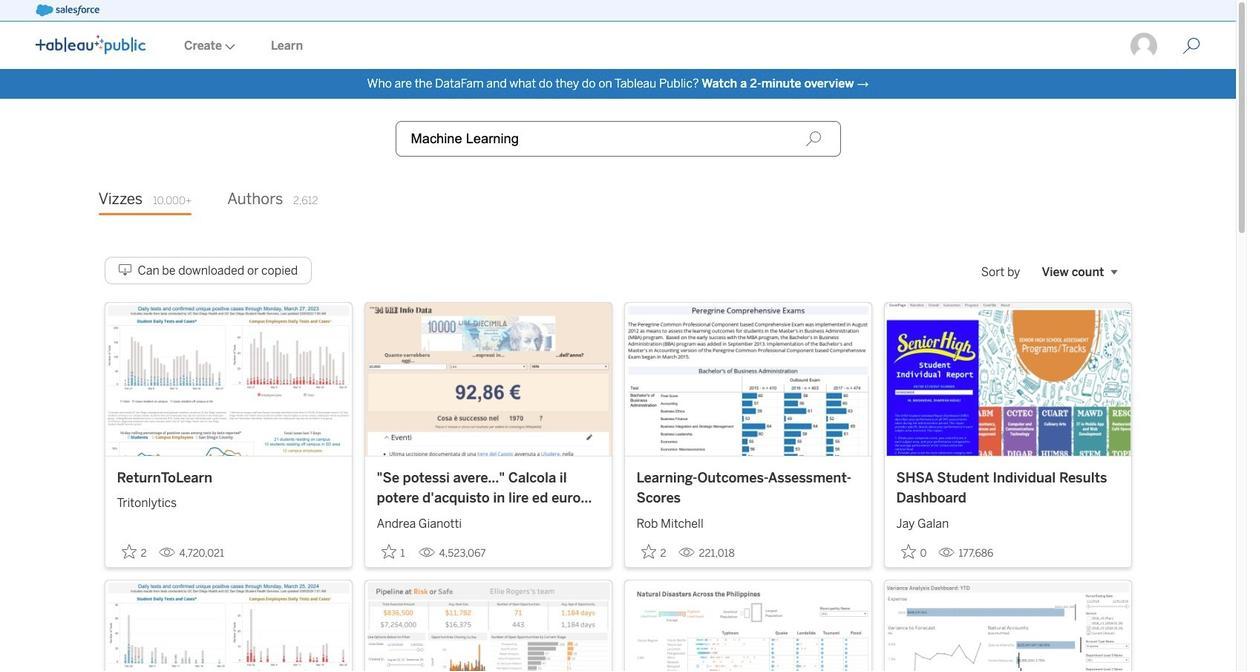 Task type: describe. For each thing, give the bounding box(es) containing it.
salesforce logo image
[[36, 4, 99, 16]]

1 add favorite button from the left
[[117, 540, 153, 564]]

3 add favorite button from the left
[[637, 540, 672, 564]]

4 add favorite button from the left
[[896, 540, 932, 564]]

create image
[[222, 44, 235, 50]]

go to search image
[[1165, 37, 1218, 55]]

logo image
[[36, 35, 146, 54]]

add favorite image for second add favorite button from left
[[381, 544, 396, 559]]

add favorite image for 3rd add favorite button from left
[[641, 544, 656, 559]]

add favorite image for first add favorite button from right
[[901, 544, 916, 559]]



Task type: locate. For each thing, give the bounding box(es) containing it.
2 add favorite button from the left
[[377, 540, 412, 564]]

3 add favorite image from the left
[[641, 544, 656, 559]]

workbook thumbnail image
[[105, 303, 352, 456], [365, 303, 611, 456], [625, 303, 871, 456], [885, 303, 1131, 456], [105, 580, 352, 671], [365, 580, 611, 671], [625, 580, 871, 671], [885, 580, 1131, 671]]

1 add favorite image from the left
[[121, 544, 136, 559]]

Add Favorite button
[[117, 540, 153, 564], [377, 540, 412, 564], [637, 540, 672, 564], [896, 540, 932, 564]]

search image
[[805, 131, 821, 147]]

2 add favorite image from the left
[[381, 544, 396, 559]]

tara.schultz image
[[1129, 31, 1159, 61]]

4 add favorite image from the left
[[901, 544, 916, 559]]

add favorite image
[[121, 544, 136, 559], [381, 544, 396, 559], [641, 544, 656, 559], [901, 544, 916, 559]]

add favorite image for 4th add favorite button from the right
[[121, 544, 136, 559]]

Search input field
[[395, 121, 841, 157]]



Task type: vqa. For each thing, say whether or not it's contained in the screenshot.
Explain
no



